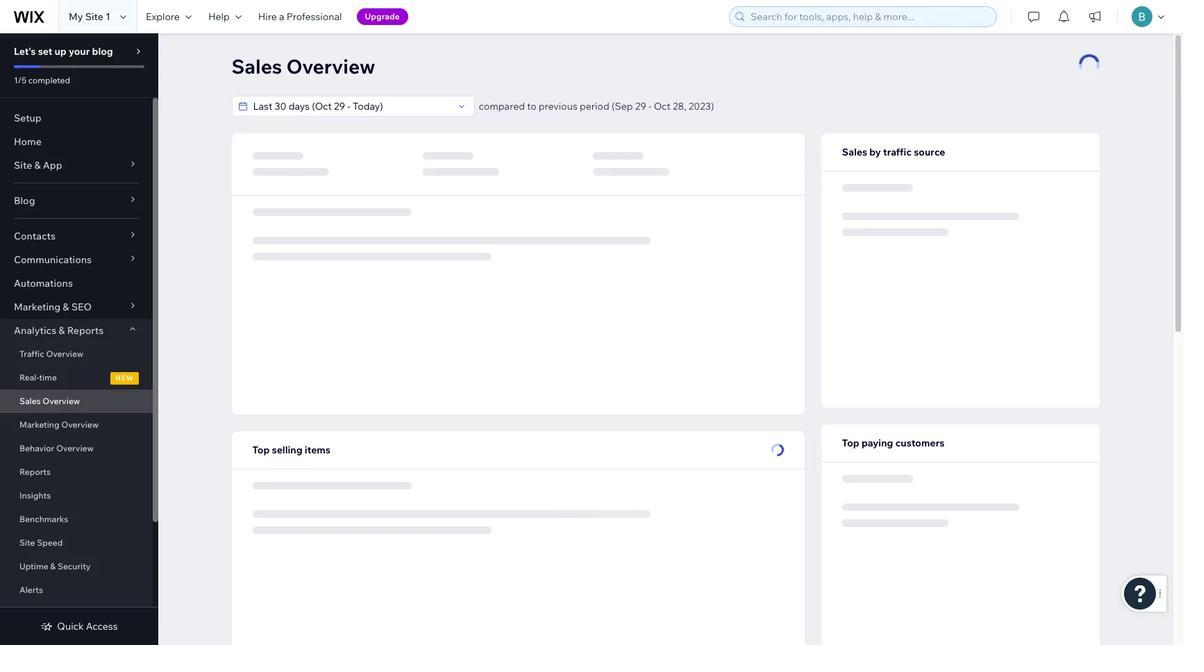 Task type: locate. For each thing, give the bounding box(es) containing it.
to
[[527, 100, 537, 113]]

marketing
[[14, 301, 61, 313], [19, 419, 59, 430]]

0 vertical spatial sales
[[232, 54, 282, 78]]

help button
[[200, 0, 250, 33]]

top
[[842, 437, 860, 449], [252, 444, 270, 456]]

explore
[[146, 10, 180, 23]]

0 horizontal spatial sales
[[19, 396, 41, 406]]

access
[[86, 620, 118, 633]]

your
[[69, 45, 90, 58]]

sales overview down hire a professional link
[[232, 54, 375, 78]]

top for top selling items
[[252, 444, 270, 456]]

sales overview
[[232, 54, 375, 78], [19, 396, 80, 406]]

blog button
[[0, 189, 153, 213]]

completed
[[28, 75, 70, 85]]

marketing inside "link"
[[19, 419, 59, 430]]

alerts link
[[0, 579, 153, 602]]

2 vertical spatial site
[[19, 538, 35, 548]]

1 horizontal spatial top
[[842, 437, 860, 449]]

& inside 'analytics & reports' dropdown button
[[59, 324, 65, 337]]

hire
[[258, 10, 277, 23]]

selling
[[272, 444, 303, 456]]

sales down hire
[[232, 54, 282, 78]]

sales left by
[[842, 146, 868, 158]]

None field
[[249, 97, 453, 116]]

site & app
[[14, 159, 62, 172]]

& left app
[[34, 159, 41, 172]]

sales by traffic source
[[842, 146, 945, 158]]

marketing overview
[[19, 419, 99, 430]]

& down marketing & seo
[[59, 324, 65, 337]]

0 horizontal spatial sales overview
[[19, 396, 80, 406]]

new
[[115, 374, 134, 383]]

& left seo
[[63, 301, 69, 313]]

& inside marketing & seo 'dropdown button'
[[63, 301, 69, 313]]

1 horizontal spatial reports
[[67, 324, 104, 337]]

sales inside sales overview link
[[19, 396, 41, 406]]

alerts
[[19, 585, 43, 595]]

marketing for marketing & seo
[[14, 301, 61, 313]]

2 vertical spatial sales
[[19, 396, 41, 406]]

overview for behavior overview link
[[56, 443, 94, 454]]

overview up marketing overview at the bottom
[[43, 396, 80, 406]]

period
[[580, 100, 610, 113]]

top selling items
[[252, 444, 331, 456]]

0 vertical spatial reports
[[67, 324, 104, 337]]

1 vertical spatial site
[[14, 159, 32, 172]]

setup link
[[0, 106, 153, 130]]

by
[[870, 146, 881, 158]]

overview
[[286, 54, 375, 78], [46, 349, 84, 359], [43, 396, 80, 406], [61, 419, 99, 430], [56, 443, 94, 454]]

1 vertical spatial marketing
[[19, 419, 59, 430]]

top paying customers
[[842, 437, 945, 449]]

& right uptime
[[50, 561, 56, 572]]

previous
[[539, 100, 578, 113]]

& inside uptime & security link
[[50, 561, 56, 572]]

reports up insights
[[19, 467, 51, 477]]

benchmarks
[[19, 514, 68, 524]]

reports
[[67, 324, 104, 337], [19, 467, 51, 477]]

top left the selling at the bottom
[[252, 444, 270, 456]]

site left speed
[[19, 538, 35, 548]]

sales overview down time
[[19, 396, 80, 406]]

items
[[305, 444, 331, 456]]

help
[[208, 10, 230, 23]]

sales down real-
[[19, 396, 41, 406]]

behavior overview link
[[0, 437, 153, 460]]

reports link
[[0, 460, 153, 484]]

communications button
[[0, 248, 153, 272]]

marketing up analytics
[[14, 301, 61, 313]]

overview down professional
[[286, 54, 375, 78]]

blog
[[14, 194, 35, 207]]

0 vertical spatial marketing
[[14, 301, 61, 313]]

overview down sales overview link
[[61, 419, 99, 430]]

reports down seo
[[67, 324, 104, 337]]

marketing up 'behavior'
[[19, 419, 59, 430]]

sales overview inside sidebar element
[[19, 396, 80, 406]]

1 vertical spatial sales overview
[[19, 396, 80, 406]]

uptime & security
[[19, 561, 91, 572]]

2023)
[[689, 100, 714, 113]]

28,
[[673, 100, 687, 113]]

marketing inside 'dropdown button'
[[14, 301, 61, 313]]

my
[[69, 10, 83, 23]]

benchmarks link
[[0, 508, 153, 531]]

overview inside "link"
[[61, 419, 99, 430]]

site left 1
[[85, 10, 103, 23]]

security
[[58, 561, 91, 572]]

overview down analytics & reports
[[46, 349, 84, 359]]

site
[[85, 10, 103, 23], [14, 159, 32, 172], [19, 538, 35, 548]]

0 horizontal spatial top
[[252, 444, 270, 456]]

set
[[38, 45, 52, 58]]

traffic overview link
[[0, 342, 153, 366]]

1 vertical spatial reports
[[19, 467, 51, 477]]

sales
[[232, 54, 282, 78], [842, 146, 868, 158], [19, 396, 41, 406]]

hire a professional link
[[250, 0, 350, 33]]

1 vertical spatial sales
[[842, 146, 868, 158]]

&
[[34, 159, 41, 172], [63, 301, 69, 313], [59, 324, 65, 337], [50, 561, 56, 572]]

upgrade
[[365, 11, 400, 22]]

uptime & security link
[[0, 555, 153, 579]]

quick
[[57, 620, 84, 633]]

1 horizontal spatial sales overview
[[232, 54, 375, 78]]

site inside popup button
[[14, 159, 32, 172]]

professional
[[287, 10, 342, 23]]

& inside site & app popup button
[[34, 159, 41, 172]]

overview down marketing overview "link"
[[56, 443, 94, 454]]

quick access button
[[41, 620, 118, 633]]

site down "home"
[[14, 159, 32, 172]]

top left paying
[[842, 437, 860, 449]]

real-
[[19, 372, 39, 383]]

site & app button
[[0, 153, 153, 177]]



Task type: describe. For each thing, give the bounding box(es) containing it.
analytics
[[14, 324, 56, 337]]

marketing overview link
[[0, 413, 153, 437]]

& for site
[[34, 159, 41, 172]]

0 horizontal spatial reports
[[19, 467, 51, 477]]

compared to previous period (sep 29 - oct 28, 2023)
[[479, 100, 714, 113]]

overview for sales overview link
[[43, 396, 80, 406]]

traffic
[[19, 349, 44, 359]]

let's
[[14, 45, 36, 58]]

site for site speed
[[19, 538, 35, 548]]

communications
[[14, 253, 92, 266]]

paying
[[862, 437, 893, 449]]

marketing for marketing overview
[[19, 419, 59, 430]]

seo
[[71, 301, 92, 313]]

home
[[14, 135, 42, 148]]

hire a professional
[[258, 10, 342, 23]]

home link
[[0, 130, 153, 153]]

real-time
[[19, 372, 57, 383]]

automations link
[[0, 272, 153, 295]]

analytics & reports button
[[0, 319, 153, 342]]

quick access
[[57, 620, 118, 633]]

overview for traffic overview link at left
[[46, 349, 84, 359]]

0 vertical spatial sales overview
[[232, 54, 375, 78]]

contacts
[[14, 230, 56, 242]]

behavior
[[19, 443, 54, 454]]

traffic overview
[[19, 349, 84, 359]]

time
[[39, 372, 57, 383]]

reports inside dropdown button
[[67, 324, 104, 337]]

setup
[[14, 112, 41, 124]]

insights link
[[0, 484, 153, 508]]

& for analytics
[[59, 324, 65, 337]]

sidebar element
[[0, 33, 158, 645]]

1
[[106, 10, 110, 23]]

source
[[914, 146, 945, 158]]

-
[[649, 100, 652, 113]]

2 horizontal spatial sales
[[842, 146, 868, 158]]

29
[[635, 100, 647, 113]]

& for uptime
[[50, 561, 56, 572]]

uptime
[[19, 561, 48, 572]]

sales overview link
[[0, 390, 153, 413]]

customers
[[896, 437, 945, 449]]

let's set up your blog
[[14, 45, 113, 58]]

behavior overview
[[19, 443, 94, 454]]

site speed
[[19, 538, 63, 548]]

my site 1
[[69, 10, 110, 23]]

0 vertical spatial site
[[85, 10, 103, 23]]

upgrade button
[[357, 8, 408, 25]]

marketing & seo
[[14, 301, 92, 313]]

analytics & reports
[[14, 324, 104, 337]]

overview for marketing overview "link"
[[61, 419, 99, 430]]

(sep
[[612, 100, 633, 113]]

contacts button
[[0, 224, 153, 248]]

Search for tools, apps, help & more... field
[[747, 7, 992, 26]]

speed
[[37, 538, 63, 548]]

top for top paying customers
[[842, 437, 860, 449]]

oct
[[654, 100, 671, 113]]

automations
[[14, 277, 73, 290]]

marketing & seo button
[[0, 295, 153, 319]]

blog
[[92, 45, 113, 58]]

1/5
[[14, 75, 26, 85]]

app
[[43, 159, 62, 172]]

& for marketing
[[63, 301, 69, 313]]

1/5 completed
[[14, 75, 70, 85]]

a
[[279, 10, 284, 23]]

1 horizontal spatial sales
[[232, 54, 282, 78]]

up
[[55, 45, 67, 58]]

site for site & app
[[14, 159, 32, 172]]

insights
[[19, 490, 51, 501]]

site speed link
[[0, 531, 153, 555]]

compared
[[479, 100, 525, 113]]

traffic
[[883, 146, 912, 158]]



Task type: vqa. For each thing, say whether or not it's contained in the screenshot.
THE COMPLETED
yes



